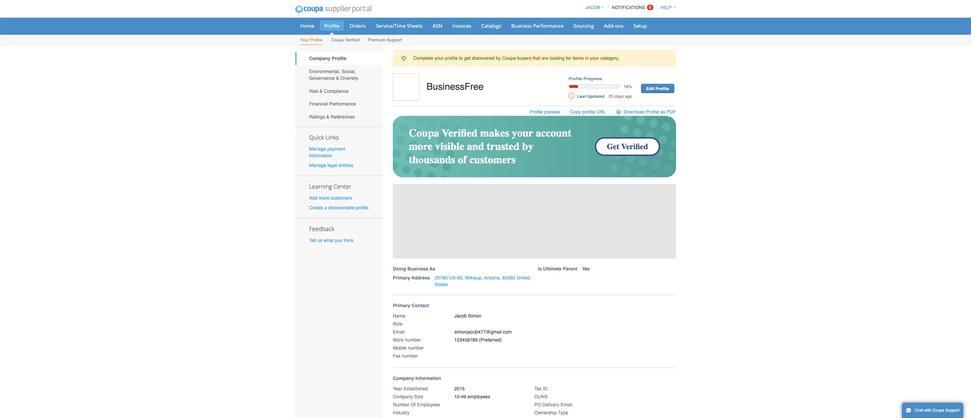 Task type: locate. For each thing, give the bounding box(es) containing it.
1 horizontal spatial performance
[[534, 22, 564, 29]]

manage down information
[[309, 163, 326, 168]]

employees
[[417, 402, 440, 408]]

setup
[[634, 22, 647, 29]]

1 vertical spatial primary
[[393, 303, 411, 308]]

& right risk
[[320, 88, 323, 94]]

customers
[[331, 196, 353, 201]]

navigation
[[583, 1, 676, 14]]

company profile
[[309, 56, 347, 61]]

sourcing link
[[570, 21, 599, 31]]

1 vertical spatial performance
[[329, 101, 356, 107]]

jacob for jacob simon
[[455, 313, 467, 319]]

0 vertical spatial primary
[[393, 275, 411, 281]]

& right ratings
[[327, 114, 330, 120]]

coupa supplier portal image
[[290, 1, 376, 18]]

2 horizontal spatial &
[[336, 76, 339, 81]]

0 vertical spatial &
[[336, 76, 339, 81]]

ratings & references link
[[295, 111, 383, 123]]

profile left the progress
[[569, 76, 583, 81]]

in
[[585, 56, 589, 61]]

profile left the as
[[646, 109, 660, 115]]

profile left to
[[445, 56, 458, 61]]

service/time sheets link
[[372, 21, 427, 31]]

legal
[[328, 163, 337, 168]]

environmental, social, governance & diversity link
[[295, 65, 383, 85]]

email
[[393, 329, 405, 335], [561, 402, 573, 408]]

number down work number
[[408, 346, 424, 351]]

service/time
[[376, 22, 406, 29]]

support inside button
[[946, 408, 960, 413]]

email up type
[[561, 402, 573, 408]]

0 vertical spatial email
[[393, 329, 405, 335]]

last
[[577, 94, 586, 99]]

profile inside "edit profile" link
[[656, 86, 669, 91]]

create
[[309, 205, 323, 211]]

primary inside businessfree banner
[[393, 275, 411, 281]]

coupa inside 'link'
[[331, 37, 344, 42]]

manage up information
[[309, 146, 326, 152]]

0 vertical spatial support
[[387, 37, 402, 42]]

entities
[[339, 163, 354, 168]]

primary up "name"
[[393, 303, 411, 308]]

payment
[[328, 146, 346, 152]]

performance for business performance
[[534, 22, 564, 29]]

businessfree banner
[[391, 74, 683, 295]]

support right with at the bottom right
[[946, 408, 960, 413]]

1 horizontal spatial email
[[561, 402, 573, 408]]

think
[[344, 238, 354, 243]]

0 vertical spatial profile
[[445, 56, 458, 61]]

premium support link
[[368, 36, 403, 45]]

discovered
[[472, 56, 495, 61]]

1 vertical spatial business
[[408, 266, 428, 272]]

1 horizontal spatial your
[[590, 56, 600, 61]]

complete your profile to get discovered by coupa buyers that are looking for items in your category.
[[414, 56, 620, 61]]

1 vertical spatial profile
[[583, 109, 595, 115]]

0 vertical spatial business
[[512, 22, 532, 29]]

category.
[[601, 56, 620, 61]]

your
[[435, 56, 444, 61], [590, 56, 600, 61]]

as
[[661, 109, 666, 115]]

0 vertical spatial number
[[405, 337, 421, 343]]

2 vertical spatial profile
[[356, 205, 369, 211]]

your right in
[[590, 56, 600, 61]]

learning center
[[309, 182, 352, 191]]

email up work
[[393, 329, 405, 335]]

primary down "doing"
[[393, 275, 411, 281]]

coupa inside button
[[933, 408, 945, 413]]

get
[[465, 56, 471, 61]]

is ultimate parent
[[538, 266, 578, 272]]

1 primary from the top
[[393, 275, 411, 281]]

profile link
[[320, 21, 344, 31]]

1 vertical spatial company
[[393, 376, 414, 381]]

manage inside manage payment information
[[309, 146, 326, 152]]

business right catalogs
[[512, 22, 532, 29]]

ratings
[[309, 114, 325, 120]]

profile inside 'copy profile url' button
[[583, 109, 595, 115]]

coupa right with at the bottom right
[[933, 408, 945, 413]]

coupa
[[331, 37, 344, 42], [503, 56, 516, 61], [933, 408, 945, 413]]

profile up social, at the top left
[[332, 56, 347, 61]]

2 vertical spatial coupa
[[933, 408, 945, 413]]

jacob up sourcing
[[586, 5, 600, 10]]

help link
[[658, 5, 676, 10]]

jacob simon
[[455, 313, 482, 319]]

1 horizontal spatial support
[[946, 408, 960, 413]]

name
[[393, 313, 406, 319]]

profile left the preview
[[530, 109, 543, 115]]

financial performance link
[[295, 98, 383, 111]]

tell
[[309, 238, 316, 243]]

risk & compliance
[[309, 88, 349, 94]]

1 vertical spatial &
[[320, 88, 323, 94]]

manage legal entities link
[[309, 163, 354, 168]]

quick
[[309, 133, 324, 141]]

1 vertical spatial number
[[408, 346, 424, 351]]

ultimate
[[543, 266, 562, 272]]

123456789
[[455, 337, 478, 343]]

company up 'environmental,' on the top of page
[[309, 56, 331, 61]]

discoverable
[[329, 205, 355, 211]]

company up "year"
[[393, 376, 414, 381]]

10-
[[455, 394, 461, 400]]

performance for financial performance
[[329, 101, 356, 107]]

profile
[[445, 56, 458, 61], [583, 109, 595, 115], [356, 205, 369, 211]]

financial performance
[[309, 101, 356, 107]]

coupa left verified
[[331, 37, 344, 42]]

25780
[[435, 275, 448, 281]]

primary for primary contact
[[393, 303, 411, 308]]

home
[[300, 22, 315, 29]]

ownership
[[535, 410, 557, 416]]

doing
[[393, 266, 406, 272]]

profile right "your"
[[310, 37, 323, 42]]

company
[[309, 56, 331, 61], [393, 376, 414, 381], [393, 394, 413, 400]]

ons
[[615, 22, 624, 29]]

1 vertical spatial coupa
[[503, 56, 516, 61]]

0 vertical spatial jacob
[[586, 5, 600, 10]]

for
[[566, 56, 572, 61]]

1 manage from the top
[[309, 146, 326, 152]]

0 horizontal spatial your
[[435, 56, 444, 61]]

2 vertical spatial company
[[393, 394, 413, 400]]

123456789 (preferred)
[[455, 337, 502, 343]]

profile
[[325, 22, 340, 29], [310, 37, 323, 42], [332, 56, 347, 61], [569, 76, 583, 81], [656, 86, 669, 91], [530, 109, 543, 115], [646, 109, 660, 115]]

0 vertical spatial manage
[[309, 146, 326, 152]]

0 horizontal spatial support
[[387, 37, 402, 42]]

1 vertical spatial jacob
[[455, 313, 467, 319]]

your right complete
[[435, 56, 444, 61]]

2 manage from the top
[[309, 163, 326, 168]]

1 vertical spatial manage
[[309, 163, 326, 168]]

items
[[573, 56, 584, 61]]

performance up references
[[329, 101, 356, 107]]

home link
[[296, 21, 319, 31]]

1 horizontal spatial coupa
[[503, 56, 516, 61]]

jacob left simon at the bottom of page
[[455, 313, 467, 319]]

invoices link
[[448, 21, 476, 31]]

& left diversity
[[336, 76, 339, 81]]

profile left url
[[583, 109, 595, 115]]

simon
[[468, 313, 482, 319]]

coupa right by
[[503, 56, 516, 61]]

mobile number fax number
[[393, 346, 424, 359]]

2 horizontal spatial profile
[[583, 109, 595, 115]]

add-ons link
[[600, 21, 628, 31]]

0 horizontal spatial business
[[408, 266, 428, 272]]

profile right edit
[[656, 86, 669, 91]]

0 horizontal spatial coupa
[[331, 37, 344, 42]]

1 vertical spatial email
[[561, 402, 573, 408]]

1 horizontal spatial jacob
[[586, 5, 600, 10]]

profile inside the company profile link
[[332, 56, 347, 61]]

0 horizontal spatial performance
[[329, 101, 356, 107]]

2 horizontal spatial coupa
[[933, 408, 945, 413]]

profile right discoverable at the left of page
[[356, 205, 369, 211]]

2 vertical spatial &
[[327, 114, 330, 120]]

business up address
[[408, 266, 428, 272]]

profile inside "download profile as pdf" button
[[646, 109, 660, 115]]

business performance
[[512, 22, 564, 29]]

0 horizontal spatial email
[[393, 329, 405, 335]]

0 vertical spatial performance
[[534, 22, 564, 29]]

performance up the are
[[534, 22, 564, 29]]

number for mobile number fax number
[[408, 346, 424, 351]]

0 horizontal spatial &
[[320, 88, 323, 94]]

(preferred)
[[479, 337, 502, 343]]

as
[[430, 266, 436, 272]]

number up mobile number fax number
[[405, 337, 421, 343]]

number down mobile
[[402, 354, 418, 359]]

established
[[404, 386, 428, 392]]

orders
[[350, 22, 366, 29]]

1 horizontal spatial profile
[[445, 56, 458, 61]]

1 horizontal spatial &
[[327, 114, 330, 120]]

company up number at bottom left
[[393, 394, 413, 400]]

0 vertical spatial coupa
[[331, 37, 344, 42]]

complete
[[414, 56, 434, 61]]

1 vertical spatial support
[[946, 408, 960, 413]]

sheets
[[407, 22, 423, 29]]

manage payment information link
[[309, 146, 346, 158]]

support down service/time
[[387, 37, 402, 42]]

profile inside "complete your profile to get discovered by coupa buyers that are looking for items in your category." alert
[[445, 56, 458, 61]]

0 vertical spatial company
[[309, 56, 331, 61]]

by
[[496, 56, 501, 61]]

work number
[[393, 337, 421, 343]]

jacob for jacob
[[586, 5, 600, 10]]

arizona,
[[484, 275, 501, 281]]

profile down coupa supplier portal image
[[325, 22, 340, 29]]

environmental,
[[309, 69, 341, 74]]

create a discoverable profile
[[309, 205, 369, 211]]

2 primary from the top
[[393, 303, 411, 308]]

& for compliance
[[320, 88, 323, 94]]

edit profile
[[647, 86, 669, 91]]

jacob link
[[583, 5, 604, 10]]

0 horizontal spatial jacob
[[455, 313, 467, 319]]

business inside banner
[[408, 266, 428, 272]]

what
[[324, 238, 334, 243]]



Task type: describe. For each thing, give the bounding box(es) containing it.
add more customers
[[309, 196, 353, 201]]

center
[[334, 182, 352, 191]]

create a discoverable profile link
[[309, 205, 369, 211]]

25
[[609, 94, 614, 99]]

download profile as pdf
[[624, 109, 676, 115]]

a
[[325, 205, 327, 211]]

manage legal entities
[[309, 163, 354, 168]]

are
[[542, 56, 549, 61]]

10-49 employees
[[455, 394, 491, 400]]

that
[[533, 56, 541, 61]]

asn link
[[429, 21, 447, 31]]

fax
[[393, 354, 401, 359]]

premium
[[368, 37, 386, 42]]

is
[[538, 266, 542, 272]]

add more customers link
[[309, 196, 353, 201]]

pdf
[[667, 109, 676, 115]]

mobile
[[393, 346, 407, 351]]

notifications
[[612, 5, 646, 10]]

contact
[[412, 303, 429, 308]]

25 days ago
[[609, 94, 633, 99]]

financial
[[309, 101, 328, 107]]

& for references
[[327, 114, 330, 120]]

0 horizontal spatial profile
[[356, 205, 369, 211]]

year
[[393, 386, 403, 392]]

duns
[[535, 394, 548, 400]]

url
[[597, 109, 606, 115]]

add
[[309, 196, 318, 201]]

chat
[[915, 408, 924, 413]]

tax id duns po delivery email ownership type
[[535, 386, 573, 416]]

buyers
[[518, 56, 532, 61]]

us
[[318, 238, 323, 243]]

asn
[[433, 22, 443, 29]]

manage payment information
[[309, 146, 346, 158]]

with
[[925, 408, 932, 413]]

employees
[[468, 394, 491, 400]]

primary for primary address
[[393, 275, 411, 281]]

& inside 'environmental, social, governance & diversity'
[[336, 76, 339, 81]]

1 your from the left
[[435, 56, 444, 61]]

number for work number
[[405, 337, 421, 343]]

governance
[[309, 76, 335, 81]]

2 vertical spatial number
[[402, 354, 418, 359]]

days
[[615, 94, 624, 99]]

risk
[[309, 88, 318, 94]]

information
[[416, 376, 441, 381]]

catalogs link
[[477, 21, 506, 31]]

tell us what you think
[[309, 238, 354, 243]]

ago
[[625, 94, 633, 99]]

manage for manage legal entities
[[309, 163, 326, 168]]

chat with coupa support button
[[903, 403, 964, 419]]

email inside tax id duns po delivery email ownership type
[[561, 402, 573, 408]]

catalogs
[[482, 22, 502, 29]]

manage for manage payment information
[[309, 146, 326, 152]]

notifications 0
[[612, 5, 652, 10]]

profile inside the profile link
[[325, 22, 340, 29]]

help
[[661, 5, 672, 10]]

1 horizontal spatial business
[[512, 22, 532, 29]]

number of employees
[[393, 402, 440, 408]]

company for company information
[[393, 376, 414, 381]]

service/time sheets
[[376, 22, 423, 29]]

learning
[[309, 182, 332, 191]]

company profile link
[[295, 52, 383, 65]]

industry
[[393, 410, 410, 416]]

your profile link
[[300, 36, 323, 45]]

chat with coupa support
[[915, 408, 960, 413]]

premium support
[[368, 37, 402, 42]]

25780 us-93, wikieup, arizona, 85360 united states
[[435, 275, 531, 287]]

address
[[412, 275, 430, 281]]

simonjacob477@gmail.com
[[455, 329, 512, 335]]

complete your profile to get discovered by coupa buyers that are looking for items in your category. alert
[[393, 50, 676, 67]]

company size
[[393, 394, 424, 400]]

support inside "link"
[[387, 37, 402, 42]]

2015
[[455, 386, 465, 392]]

businessfree image
[[393, 74, 420, 101]]

yes
[[582, 266, 590, 272]]

progress
[[584, 76, 603, 81]]

to
[[459, 56, 463, 61]]

your profile
[[300, 37, 323, 42]]

references
[[331, 114, 355, 120]]

number
[[393, 402, 410, 408]]

coupa inside alert
[[503, 56, 516, 61]]

role
[[393, 321, 403, 327]]

background image
[[393, 184, 676, 259]]

copy
[[570, 109, 581, 115]]

copy profile url button
[[570, 109, 606, 115]]

navigation containing notifications 0
[[583, 1, 676, 14]]

download
[[624, 109, 645, 115]]

company for company profile
[[309, 56, 331, 61]]

profile inside your profile link
[[310, 37, 323, 42]]

looking
[[550, 56, 565, 61]]

2 your from the left
[[590, 56, 600, 61]]

25780 us-93, wikieup, arizona, 85360 united states link
[[435, 275, 531, 287]]

invoices
[[453, 22, 472, 29]]

year established
[[393, 386, 428, 392]]

company for company size
[[393, 394, 413, 400]]

tell us what you think button
[[309, 237, 354, 244]]

add-ons
[[604, 22, 624, 29]]

social,
[[342, 69, 356, 74]]

risk & compliance link
[[295, 85, 383, 98]]

us-
[[449, 275, 457, 281]]

compliance
[[324, 88, 349, 94]]

states
[[435, 282, 448, 287]]



Task type: vqa. For each thing, say whether or not it's contained in the screenshot.
role TEXT BOX
no



